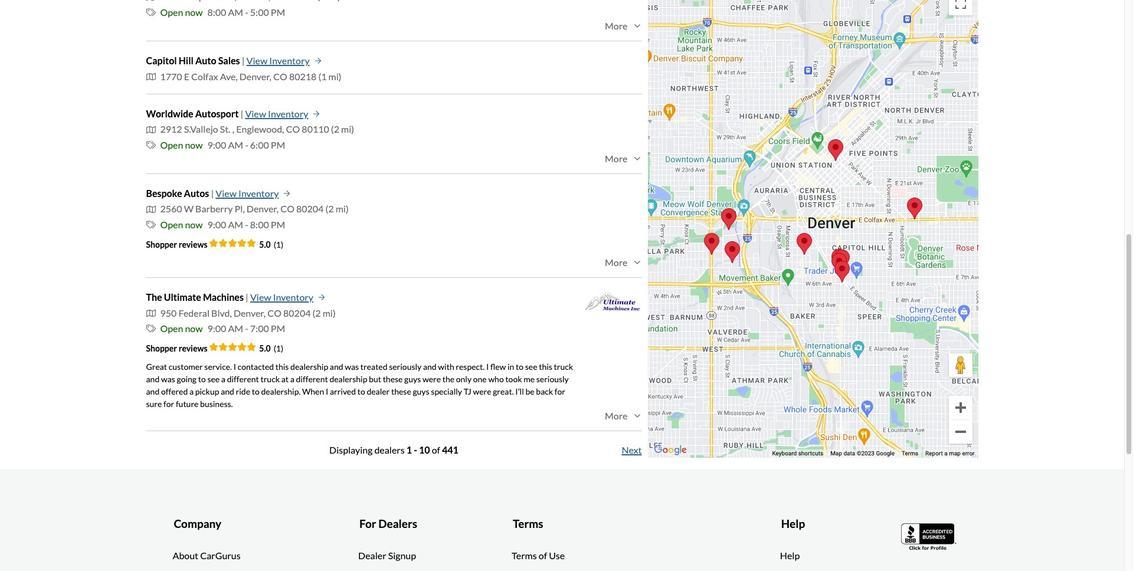 Task type: vqa. For each thing, say whether or not it's contained in the screenshot.


Task type: describe. For each thing, give the bounding box(es) containing it.
to right in
[[516, 362, 524, 372]]

open now 8:00 am - 5:00 pm
[[160, 6, 285, 18]]

a right "at"
[[290, 374, 294, 385]]

displaying
[[329, 445, 373, 456]]

capitol hill auto sales |
[[146, 55, 245, 66]]

who
[[488, 374, 504, 385]]

arrived
[[330, 387, 356, 397]]

map
[[831, 450, 842, 457]]

flew
[[490, 362, 506, 372]]

0 vertical spatial 80204
[[296, 203, 324, 215]]

next link
[[622, 445, 642, 456]]

2 5.0 from the top
[[259, 344, 271, 354]]

sales
[[218, 55, 240, 66]]

0 vertical spatial was
[[345, 362, 359, 372]]

view inventory for pl,
[[216, 188, 279, 199]]

dealer signup
[[358, 550, 416, 561]]

- for 6:00
[[245, 139, 248, 150]]

open for open now 9:00 am - 8:00 pm
[[160, 219, 183, 230]]

tags image for open now 9:00 am - 8:00 pm
[[146, 220, 156, 230]]

view for worldwide autosport
[[245, 108, 266, 119]]

when
[[302, 387, 324, 397]]

view inventory for denver,
[[250, 292, 313, 303]]

(2 for 80110
[[331, 124, 339, 135]]

barberry
[[195, 203, 233, 215]]

view inventory link for 80204
[[216, 186, 291, 202]]

0 vertical spatial 8:00
[[207, 6, 226, 18]]

dealership.
[[261, 387, 301, 397]]

about
[[173, 550, 198, 561]]

1 reviews from the top
[[179, 240, 208, 250]]

2 this from the left
[[539, 362, 552, 372]]

2 shopper from the top
[[146, 344, 177, 354]]

service.
[[204, 362, 232, 372]]

am for 7:00
[[228, 323, 243, 334]]

more for first angle down image from the top
[[605, 153, 628, 164]]

a down service.
[[221, 374, 225, 385]]

pl,
[[235, 203, 245, 215]]

soneff's master garage, inc. image
[[828, 139, 843, 161]]

for
[[359, 517, 376, 531]]

mi) for 2560 w barberry pl, denver, co 80204         (2 mi)
[[336, 203, 349, 215]]

terms for terms of use
[[512, 550, 537, 561]]

- for 8:00
[[245, 219, 248, 230]]

inventory for 80110
[[268, 108, 308, 119]]

bespoke autos |
[[146, 188, 214, 199]]

1 vertical spatial 80204
[[283, 307, 311, 319]]

report
[[926, 450, 943, 457]]

in
[[508, 362, 514, 372]]

- right 1
[[414, 445, 417, 456]]

3 more button from the top
[[605, 257, 642, 268]]

took
[[505, 374, 522, 385]]

1 different from the left
[[227, 374, 259, 385]]

co for 80110
[[286, 124, 300, 135]]

st.
[[220, 124, 231, 135]]

0 horizontal spatial for
[[164, 399, 174, 409]]

0 vertical spatial seriously
[[389, 362, 422, 372]]

2 reviews from the top
[[179, 344, 208, 354]]

2 angle down image from the top
[[632, 258, 642, 267]]

more for 1st angle down icon from the top
[[605, 20, 628, 31]]

©2023
[[857, 450, 875, 457]]

only
[[456, 374, 472, 385]]

future
[[176, 399, 199, 409]]

open for open now 9:00 am - 7:00 pm
[[160, 323, 183, 334]]

80110
[[302, 124, 329, 135]]

but
[[369, 374, 381, 385]]

1 vertical spatial guys
[[413, 387, 429, 397]]

dealer signup link
[[358, 549, 416, 563]]

great.
[[493, 387, 514, 397]]

1
[[407, 445, 412, 456]]

the ultimate machines |
[[146, 292, 248, 303]]

dealers
[[379, 517, 417, 531]]

use
[[549, 550, 565, 561]]

one
[[473, 374, 487, 385]]

1 horizontal spatial dealership
[[330, 374, 367, 385]]

next
[[622, 445, 642, 456]]

offered
[[161, 387, 188, 397]]

the
[[146, 292, 162, 303]]

2560 w barberry pl, denver, co 80204         (2 mi)
[[160, 203, 349, 215]]

i'll
[[515, 387, 524, 397]]

1770
[[160, 71, 182, 82]]

arrow right image
[[318, 294, 325, 301]]

2 vertical spatial denver,
[[234, 307, 266, 319]]

1 horizontal spatial truck
[[554, 362, 573, 372]]

denver, for pl,
[[247, 203, 279, 215]]

now for 9:00 am - 6:00 pm
[[185, 139, 203, 150]]

1 vertical spatial seriously
[[536, 374, 569, 385]]

w
[[184, 203, 194, 215]]

1 vertical spatial was
[[161, 374, 175, 385]]

0 vertical spatial of
[[432, 445, 440, 456]]

treated
[[361, 362, 388, 372]]

colfax
[[191, 71, 218, 82]]

map image for the ultimate machines
[[146, 309, 156, 318]]

rickenbaugh cadillac company image
[[831, 249, 847, 271]]

6:00
[[250, 139, 269, 150]]

open for open now 8:00 am - 5:00 pm
[[160, 6, 183, 18]]

view for the ultimate machines
[[250, 292, 271, 303]]

950
[[160, 307, 177, 319]]

tags image for open now 8:00 am - 5:00 pm
[[146, 8, 156, 17]]

keyboard shortcuts
[[772, 450, 824, 457]]

am for 5:00
[[228, 6, 243, 18]]

strictly auto sales image
[[797, 233, 812, 255]]

5:00
[[250, 6, 269, 18]]

1 (1) from the top
[[274, 240, 283, 250]]

at
[[281, 374, 289, 385]]

pm for open now 8:00 am - 5:00 pm
[[271, 6, 285, 18]]

terms link
[[902, 450, 919, 457]]

now for 9:00 am - 8:00 pm
[[185, 219, 203, 230]]

for dealers
[[359, 517, 417, 531]]

s.vallejo
[[184, 124, 218, 135]]

report a map error link
[[926, 450, 975, 457]]

to left dealer
[[358, 387, 365, 397]]

open for open now 9:00 am - 6:00 pm
[[160, 139, 183, 150]]

view inventory link for 80110
[[245, 106, 320, 122]]

| up barberry
[[211, 188, 214, 199]]

pm for open now 9:00 am - 8:00 pm
[[271, 219, 285, 230]]

map
[[949, 450, 961, 457]]

keyboard shortcuts button
[[772, 449, 824, 458]]

auto
[[195, 55, 216, 66]]

data
[[844, 450, 855, 457]]

more for second angle down icon
[[605, 410, 628, 422]]

be
[[526, 387, 535, 397]]

terms for "terms" link
[[902, 450, 919, 457]]

| up 2912 s.vallejo st. , englewood, co 80110         (2 mi)
[[241, 108, 243, 119]]

click for the bbb business review of this auto listing service in cambridge ma image
[[901, 523, 958, 552]]

4 more button from the top
[[605, 410, 642, 422]]

sure
[[146, 399, 162, 409]]

rickenbaugh volvo image
[[834, 249, 850, 271]]

2 shopper reviews from the top
[[146, 344, 209, 354]]

dealer
[[358, 550, 386, 561]]

1 angle down image from the top
[[632, 154, 642, 163]]

rickenbaugh cadillac image
[[831, 253, 847, 275]]

to right ride
[[252, 387, 260, 397]]

great customer service. i contacted this dealership and was treated seriously and with respect. i flew in to see this truck and was going to see a different truck at a different dealership but these guys were the only one who took me seriously and offered a pickup and ride to dealership. when i arrived to dealer these guys specially tj were great. i'll be back for sure for future business.
[[146, 362, 573, 409]]

respect.
[[456, 362, 485, 372]]

view inventory link for 80218
[[246, 53, 321, 69]]

1 5.0 from the top
[[259, 240, 271, 250]]

co up '7:00'
[[268, 307, 282, 319]]

map region
[[648, 0, 978, 458]]

the ultimate machines logo image
[[583, 290, 642, 316]]

a up future
[[189, 387, 194, 397]]

terms of use link
[[512, 549, 565, 563]]

and left the with
[[423, 362, 437, 372]]

open now 9:00 am - 7:00 pm
[[160, 323, 285, 334]]

shortcuts
[[798, 450, 824, 457]]

2 angle down image from the top
[[632, 411, 642, 421]]

(1
[[318, 71, 327, 82]]

worldwide
[[146, 108, 193, 119]]

customer
[[169, 362, 203, 372]]

with
[[438, 362, 454, 372]]

pm for open now 9:00 am - 6:00 pm
[[271, 139, 285, 150]]

arrow right image for 80204
[[284, 190, 291, 197]]

and up sure
[[146, 387, 160, 397]]

google
[[876, 450, 895, 457]]

mi) for 1770 e colfax ave, denver, co 80218         (1 mi)
[[329, 71, 342, 82]]



Task type: locate. For each thing, give the bounding box(es) containing it.
0 horizontal spatial different
[[227, 374, 259, 385]]

1 horizontal spatial seriously
[[536, 374, 569, 385]]

2 vertical spatial terms
[[512, 550, 537, 561]]

this up "at"
[[276, 362, 289, 372]]

inventory up the 80218
[[269, 55, 310, 66]]

5.0
[[259, 240, 271, 250], [259, 344, 271, 354]]

3 now from the top
[[185, 219, 203, 230]]

now up capitol hill auto sales |
[[185, 6, 203, 18]]

80218
[[289, 71, 317, 82]]

0 horizontal spatial seriously
[[389, 362, 422, 372]]

2 5.0 (1) from the top
[[259, 344, 283, 354]]

0 vertical spatial terms
[[902, 450, 919, 457]]

dealership up when
[[290, 362, 328, 372]]

10
[[419, 445, 430, 456]]

1 vertical spatial (1)
[[274, 344, 283, 354]]

a left "map"
[[945, 450, 948, 457]]

open down 2560
[[160, 219, 183, 230]]

8:00 down 2560 w barberry pl, denver, co 80204         (2 mi)
[[250, 219, 269, 230]]

- left 6:00 at the top left of the page
[[245, 139, 248, 150]]

4 more from the top
[[605, 410, 628, 422]]

pm right 6:00 at the top left of the page
[[271, 139, 285, 150]]

arrow right image up 2560 w barberry pl, denver, co 80204         (2 mi)
[[284, 190, 291, 197]]

3 map image from the top
[[146, 125, 156, 134]]

4 pm from the top
[[271, 323, 285, 334]]

shopper
[[146, 240, 177, 250], [146, 344, 177, 354]]

2 pm from the top
[[271, 139, 285, 150]]

map image for worldwide autosport
[[146, 125, 156, 134]]

0 vertical spatial (2
[[331, 124, 339, 135]]

company
[[174, 517, 221, 531]]

reviews
[[179, 240, 208, 250], [179, 344, 208, 354]]

map data ©2023 google
[[831, 450, 895, 457]]

5.0 (1) down 2560 w barberry pl, denver, co 80204         (2 mi)
[[259, 240, 283, 250]]

open now 9:00 am - 6:00 pm
[[160, 139, 285, 150]]

1 shopper reviews from the top
[[146, 240, 209, 250]]

1 horizontal spatial of
[[539, 550, 547, 561]]

4 am from the top
[[228, 323, 243, 334]]

(2
[[331, 124, 339, 135], [326, 203, 334, 215], [313, 307, 321, 319]]

denver, for ave,
[[240, 71, 272, 82]]

2 vertical spatial tags image
[[146, 324, 156, 334]]

machines
[[203, 292, 244, 303]]

2 open from the top
[[160, 139, 183, 150]]

0 vertical spatial denver,
[[240, 71, 272, 82]]

| up the 950 federal blvd, denver, co 80204         (2 mi) on the left bottom of the page
[[246, 292, 248, 303]]

seriously up back
[[536, 374, 569, 385]]

of right 10
[[432, 445, 440, 456]]

view inventory up 2560 w barberry pl, denver, co 80204         (2 mi)
[[216, 188, 279, 199]]

1 horizontal spatial different
[[296, 374, 328, 385]]

1 vertical spatial angle down image
[[632, 258, 642, 267]]

1 map image from the top
[[146, 0, 156, 2]]

- for 7:00
[[245, 323, 248, 334]]

open down 2912
[[160, 139, 183, 150]]

1 vertical spatial help
[[780, 550, 800, 561]]

-
[[245, 6, 248, 18], [245, 139, 248, 150], [245, 219, 248, 230], [245, 323, 248, 334], [414, 445, 417, 456]]

3 9:00 from the top
[[207, 323, 226, 334]]

inventory for (2
[[273, 292, 313, 303]]

0 vertical spatial arrow right image
[[314, 57, 321, 65]]

and left ride
[[221, 387, 234, 397]]

9:00 down the blvd,
[[207, 323, 226, 334]]

more button
[[605, 20, 642, 31], [605, 153, 642, 164], [605, 257, 642, 268], [605, 410, 642, 422]]

2912 s.vallejo st. , englewood, co 80110         (2 mi)
[[160, 124, 354, 135]]

dealership
[[290, 362, 328, 372], [330, 374, 367, 385]]

co for 80204
[[280, 203, 294, 215]]

2 (1) from the top
[[274, 344, 283, 354]]

to up pickup
[[198, 374, 206, 385]]

dealers
[[374, 445, 405, 456]]

denver, right pl,
[[247, 203, 279, 215]]

now for 8:00 am - 5:00 pm
[[185, 6, 203, 18]]

view inventory link up '7:00'
[[250, 290, 325, 306]]

different up ride
[[227, 374, 259, 385]]

tags image
[[146, 140, 156, 150]]

am for 6:00
[[228, 139, 243, 150]]

am down ,
[[228, 139, 243, 150]]

0 horizontal spatial this
[[276, 362, 289, 372]]

1 vertical spatial see
[[207, 374, 220, 385]]

8:00
[[207, 6, 226, 18], [250, 219, 269, 230]]

view inventory up the 80218
[[246, 55, 310, 66]]

view inventory link for (2
[[250, 290, 325, 306]]

2 am from the top
[[228, 139, 243, 150]]

seriously right treated
[[389, 362, 422, 372]]

0 vertical spatial truck
[[554, 362, 573, 372]]

3 am from the top
[[228, 219, 243, 230]]

0 horizontal spatial see
[[207, 374, 220, 385]]

1 vertical spatial 9:00
[[207, 219, 226, 230]]

autosport
[[195, 108, 239, 119]]

2 vertical spatial (2
[[313, 307, 321, 319]]

now down w
[[185, 219, 203, 230]]

view for bespoke autos
[[216, 188, 237, 199]]

denver, up '7:00'
[[234, 307, 266, 319]]

1 pm from the top
[[271, 6, 285, 18]]

co left the 80218
[[273, 71, 287, 82]]

(1) down 2560 w barberry pl, denver, co 80204         (2 mi)
[[274, 240, 283, 250]]

now down federal
[[185, 323, 203, 334]]

0 vertical spatial shopper reviews
[[146, 240, 209, 250]]

i left "flew"
[[486, 362, 489, 372]]

were left the
[[423, 374, 441, 385]]

1 angle down image from the top
[[632, 21, 642, 30]]

autos
[[184, 188, 209, 199]]

cargurus
[[200, 550, 241, 561]]

2 more from the top
[[605, 153, 628, 164]]

tj
[[464, 387, 471, 397]]

2 tags image from the top
[[146, 220, 156, 230]]

view inventory up englewood,
[[245, 108, 308, 119]]

specially
[[431, 387, 462, 397]]

great
[[146, 362, 167, 372]]

view inventory link
[[246, 53, 321, 69], [245, 106, 320, 122], [216, 186, 291, 202], [250, 290, 325, 306]]

950 federal blvd, denver, co 80204         (2 mi)
[[160, 307, 336, 319]]

arrow right image for 80218
[[314, 57, 321, 65]]

0 vertical spatial for
[[555, 387, 565, 397]]

reviews down open now 9:00 am - 8:00 pm at the left
[[179, 240, 208, 250]]

4 open from the top
[[160, 323, 183, 334]]

arrow right image up "(1"
[[314, 57, 321, 65]]

i right when
[[326, 387, 328, 397]]

0 vertical spatial these
[[383, 374, 403, 385]]

1 horizontal spatial this
[[539, 362, 552, 372]]

| right sales
[[242, 55, 245, 66]]

view inventory link up 2560 w barberry pl, denver, co 80204         (2 mi)
[[216, 186, 291, 202]]

map image for capitol hill auto sales
[[146, 72, 156, 81]]

1 vertical spatial truck
[[261, 374, 280, 385]]

and
[[330, 362, 343, 372], [423, 362, 437, 372], [146, 374, 160, 385], [146, 387, 160, 397], [221, 387, 234, 397]]

view up the 950 federal blvd, denver, co 80204         (2 mi) on the left bottom of the page
[[250, 292, 271, 303]]

hill
[[179, 55, 193, 66]]

1 vertical spatial dealership
[[330, 374, 367, 385]]

bespoke
[[146, 188, 182, 199]]

1 vertical spatial tags image
[[146, 220, 156, 230]]

now down "s.vallejo"
[[185, 139, 203, 150]]

and down great
[[146, 374, 160, 385]]

capitol hill auto sales image
[[907, 197, 922, 219]]

arrow right image up the "80110"
[[313, 110, 320, 118]]

1 vertical spatial arrow right image
[[313, 110, 320, 118]]

3 open from the top
[[160, 219, 183, 230]]

tags image for open now 9:00 am - 7:00 pm
[[146, 324, 156, 334]]

englewood,
[[236, 124, 284, 135]]

2 horizontal spatial i
[[486, 362, 489, 372]]

the
[[443, 374, 455, 385]]

- left '7:00'
[[245, 323, 248, 334]]

arrow right image for 80110
[[313, 110, 320, 118]]

1 horizontal spatial i
[[326, 387, 328, 397]]

0 vertical spatial 5.0
[[259, 240, 271, 250]]

0 horizontal spatial i
[[234, 362, 236, 372]]

signup
[[388, 550, 416, 561]]

contacted
[[238, 362, 274, 372]]

1 horizontal spatial was
[[345, 362, 359, 372]]

this up back
[[539, 362, 552, 372]]

shopper down 2560
[[146, 240, 177, 250]]

0 horizontal spatial was
[[161, 374, 175, 385]]

0 vertical spatial tags image
[[146, 8, 156, 17]]

arrow right image
[[314, 57, 321, 65], [313, 110, 320, 118], [284, 190, 291, 197]]

1 9:00 from the top
[[207, 139, 226, 150]]

4 now from the top
[[185, 323, 203, 334]]

5.0 down 2560 w barberry pl, denver, co 80204         (2 mi)
[[259, 240, 271, 250]]

guys
[[404, 374, 421, 385], [413, 387, 429, 397]]

am down pl,
[[228, 219, 243, 230]]

inventory up 2560 w barberry pl, denver, co 80204         (2 mi)
[[238, 188, 279, 199]]

going
[[177, 374, 197, 385]]

help link
[[780, 549, 800, 563]]

1 vertical spatial shopper
[[146, 344, 177, 354]]

inventory
[[269, 55, 310, 66], [268, 108, 308, 119], [238, 188, 279, 199], [273, 292, 313, 303]]

view up 2912 s.vallejo st. , englewood, co 80110         (2 mi)
[[245, 108, 266, 119]]

pm down 2560 w barberry pl, denver, co 80204         (2 mi)
[[271, 219, 285, 230]]

co for 80218
[[273, 71, 287, 82]]

2 9:00 from the top
[[207, 219, 226, 230]]

tred image
[[834, 261, 850, 282]]

view inventory for ave,
[[246, 55, 310, 66]]

mi)
[[329, 71, 342, 82], [341, 124, 354, 135], [336, 203, 349, 215], [323, 307, 336, 319]]

am for 8:00
[[228, 219, 243, 230]]

1 more button from the top
[[605, 20, 642, 31]]

view inventory link up englewood,
[[245, 106, 320, 122]]

shopper reviews down 2560
[[146, 240, 209, 250]]

2560
[[160, 203, 182, 215]]

ride
[[236, 387, 250, 397]]

guys left the
[[404, 374, 421, 385]]

2 map image from the top
[[146, 72, 156, 81]]

am left 5:00
[[228, 6, 243, 18]]

1 open from the top
[[160, 6, 183, 18]]

of
[[432, 445, 440, 456], [539, 550, 547, 561]]

8:00 left 5:00
[[207, 6, 226, 18]]

this
[[276, 362, 289, 372], [539, 362, 552, 372]]

5.0 up contacted
[[259, 344, 271, 354]]

1 vertical spatial of
[[539, 550, 547, 561]]

1 5.0 (1) from the top
[[259, 240, 283, 250]]

1 shopper from the top
[[146, 240, 177, 250]]

terms left report
[[902, 450, 919, 457]]

different up when
[[296, 374, 328, 385]]

see down service.
[[207, 374, 220, 385]]

(1)
[[274, 240, 283, 250], [274, 344, 283, 354]]

about cargurus
[[173, 550, 241, 561]]

blvd,
[[211, 307, 232, 319]]

0 vertical spatial shopper
[[146, 240, 177, 250]]

2912
[[160, 124, 182, 135]]

view inventory for ,
[[245, 108, 308, 119]]

9:00 down barberry
[[207, 219, 226, 230]]

0 vertical spatial were
[[423, 374, 441, 385]]

- left 5:00
[[245, 6, 248, 18]]

1 horizontal spatial were
[[473, 387, 491, 397]]

tags image up capitol
[[146, 8, 156, 17]]

terms left use
[[512, 550, 537, 561]]

1 more from the top
[[605, 20, 628, 31]]

view up barberry
[[216, 188, 237, 199]]

0 vertical spatial (1)
[[274, 240, 283, 250]]

1 vertical spatial shopper reviews
[[146, 344, 209, 354]]

federal
[[179, 307, 210, 319]]

0 vertical spatial 9:00
[[207, 139, 226, 150]]

1 vertical spatial denver,
[[247, 203, 279, 215]]

co right pl,
[[280, 203, 294, 215]]

1 vertical spatial reviews
[[179, 344, 208, 354]]

map image for bespoke autos
[[146, 205, 156, 214]]

1 this from the left
[[276, 362, 289, 372]]

7:00
[[250, 323, 269, 334]]

inventory left arrow right icon
[[273, 292, 313, 303]]

were down one
[[473, 387, 491, 397]]

0 horizontal spatial truck
[[261, 374, 280, 385]]

inventory for 80204
[[238, 188, 279, 199]]

1 now from the top
[[185, 6, 203, 18]]

2 vertical spatial 9:00
[[207, 323, 226, 334]]

dealership up arrived
[[330, 374, 367, 385]]

0 vertical spatial reviews
[[179, 240, 208, 250]]

am
[[228, 6, 243, 18], [228, 139, 243, 150], [228, 219, 243, 230], [228, 323, 243, 334]]

1 vertical spatial (2
[[326, 203, 334, 215]]

4 map image from the top
[[146, 205, 156, 214]]

was left treated
[[345, 362, 359, 372]]

0 vertical spatial angle down image
[[632, 154, 642, 163]]

0 vertical spatial help
[[781, 517, 805, 531]]

2 now from the top
[[185, 139, 203, 150]]

1 horizontal spatial for
[[555, 387, 565, 397]]

0 vertical spatial 5.0 (1)
[[259, 240, 283, 250]]

for right back
[[555, 387, 565, 397]]

e
[[184, 71, 189, 82]]

bespoke autos image
[[725, 241, 740, 263]]

tags image down bespoke
[[146, 220, 156, 230]]

pm right '7:00'
[[271, 323, 285, 334]]

9:00
[[207, 139, 226, 150], [207, 219, 226, 230], [207, 323, 226, 334]]

angle down image
[[632, 154, 642, 163], [632, 258, 642, 267]]

now
[[185, 6, 203, 18], [185, 139, 203, 150], [185, 219, 203, 230], [185, 323, 203, 334]]

1 vertical spatial 8:00
[[250, 219, 269, 230]]

me
[[524, 374, 535, 385]]

view inventory link up the 80218
[[246, 53, 321, 69]]

- down 2560 w barberry pl, denver, co 80204         (2 mi)
[[245, 219, 248, 230]]

1 vertical spatial for
[[164, 399, 174, 409]]

ave,
[[220, 71, 238, 82]]

tags image down the
[[146, 324, 156, 334]]

0 vertical spatial guys
[[404, 374, 421, 385]]

help
[[781, 517, 805, 531], [780, 550, 800, 561]]

1 vertical spatial angle down image
[[632, 411, 642, 421]]

open now 9:00 am - 8:00 pm
[[160, 219, 285, 230]]

pm for open now 9:00 am - 7:00 pm
[[271, 323, 285, 334]]

map image
[[146, 0, 156, 2], [146, 72, 156, 81], [146, 125, 156, 134], [146, 205, 156, 214], [146, 309, 156, 318]]

was up offered
[[161, 374, 175, 385]]

3 more from the top
[[605, 257, 628, 268]]

1 vertical spatial these
[[391, 387, 411, 397]]

reviews up "customer"
[[179, 344, 208, 354]]

0 horizontal spatial dealership
[[290, 362, 328, 372]]

now for 9:00 am - 7:00 pm
[[185, 323, 203, 334]]

0 vertical spatial see
[[525, 362, 537, 372]]

google image
[[651, 442, 690, 458]]

these
[[383, 374, 403, 385], [391, 387, 411, 397]]

more for second angle down image from the top
[[605, 257, 628, 268]]

keyboard
[[772, 450, 797, 457]]

report a map error
[[926, 450, 975, 457]]

441
[[442, 445, 459, 456]]

pickup
[[195, 387, 219, 397]]

0 vertical spatial dealership
[[290, 362, 328, 372]]

0 horizontal spatial were
[[423, 374, 441, 385]]

angle down image
[[632, 21, 642, 30], [632, 411, 642, 421]]

am down the 950 federal blvd, denver, co 80204         (2 mi) on the left bottom of the page
[[228, 323, 243, 334]]

dealer
[[367, 387, 390, 397]]

1 vertical spatial were
[[473, 387, 491, 397]]

1770 e colfax ave, denver, co 80218         (1 mi)
[[160, 71, 342, 82]]

pm right 5:00
[[271, 6, 285, 18]]

(2 for 80204
[[326, 203, 334, 215]]

9:00 for 9:00 am - 8:00 pm
[[207, 219, 226, 230]]

- for 5:00
[[245, 6, 248, 18]]

0 horizontal spatial of
[[432, 445, 440, 456]]

9:00 for 9:00 am - 7:00 pm
[[207, 323, 226, 334]]

terms up 'terms of use'
[[513, 517, 543, 531]]

these right dealer
[[391, 387, 411, 397]]

inventory for 80218
[[269, 55, 310, 66]]

ultimate
[[164, 292, 201, 303]]

1 vertical spatial terms
[[513, 517, 543, 531]]

3 pm from the top
[[271, 219, 285, 230]]

view for capitol hill auto sales
[[246, 55, 268, 66]]

9:00 for 9:00 am - 6:00 pm
[[207, 139, 226, 150]]

3 tags image from the top
[[146, 324, 156, 334]]

for down offered
[[164, 399, 174, 409]]

guys left specially
[[413, 387, 429, 397]]

open down 950 at the bottom left of the page
[[160, 323, 183, 334]]

shopper reviews up "customer"
[[146, 344, 209, 354]]

back
[[536, 387, 553, 397]]

view inventory up the 950 federal blvd, denver, co 80204         (2 mi) on the left bottom of the page
[[250, 292, 313, 303]]

5 map image from the top
[[146, 309, 156, 318]]

displaying dealers 1 - 10 of 441
[[329, 445, 459, 456]]

shopper reviews
[[146, 240, 209, 250], [146, 344, 209, 354]]

denver, right ave,
[[240, 71, 272, 82]]

1 vertical spatial 5.0
[[259, 344, 271, 354]]

view
[[246, 55, 268, 66], [245, 108, 266, 119], [216, 188, 237, 199], [250, 292, 271, 303]]

the ultimate machines image
[[704, 233, 719, 255]]

2 different from the left
[[296, 374, 328, 385]]

1 tags image from the top
[[146, 8, 156, 17]]

1 horizontal spatial 8:00
[[250, 219, 269, 230]]

0 horizontal spatial 8:00
[[207, 6, 226, 18]]

2 vertical spatial arrow right image
[[284, 190, 291, 197]]

1 horizontal spatial see
[[525, 362, 537, 372]]

1 vertical spatial 5.0 (1)
[[259, 344, 283, 354]]

0 vertical spatial angle down image
[[632, 21, 642, 30]]

open up capitol
[[160, 6, 183, 18]]

worldwide autosport image
[[721, 208, 736, 230]]

and up arrived
[[330, 362, 343, 372]]

2 more button from the top
[[605, 153, 642, 164]]

9:00 down st.
[[207, 139, 226, 150]]

tags image
[[146, 8, 156, 17], [146, 220, 156, 230], [146, 324, 156, 334]]

terms of use
[[512, 550, 565, 561]]

mi) for 2912 s.vallejo st. , englewood, co 80110         (2 mi)
[[341, 124, 354, 135]]

1 am from the top
[[228, 6, 243, 18]]



